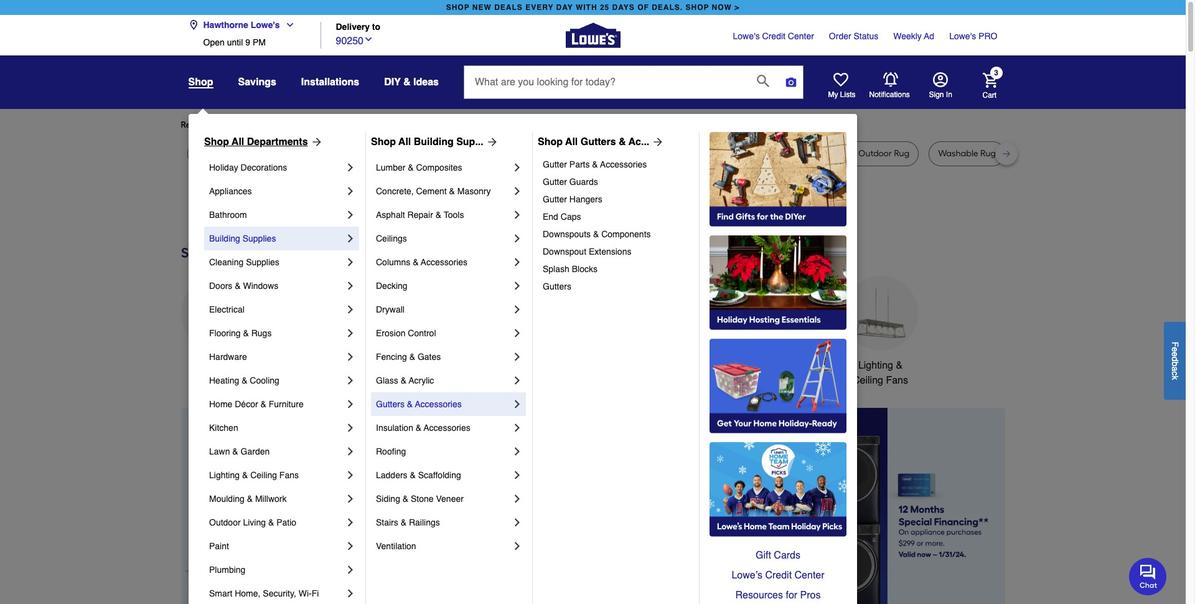 Task type: vqa. For each thing, say whether or not it's contained in the screenshot.
Lowe's to the middle
yes



Task type: describe. For each thing, give the bounding box(es) containing it.
find gifts for the diyer. image
[[710, 132, 847, 227]]

order status link
[[830, 30, 879, 42]]

days
[[613, 3, 635, 12]]

control
[[408, 328, 436, 338]]

ceilings link
[[376, 227, 511, 250]]

7 rug from the left
[[787, 148, 803, 159]]

asphalt repair & tools
[[376, 210, 464, 220]]

appliances inside button
[[194, 360, 243, 371]]

chevron right image for cleaning supplies
[[344, 256, 357, 268]]

chevron right image for hardware
[[344, 351, 357, 363]]

downspouts
[[543, 229, 591, 239]]

lowe's pro link
[[950, 30, 998, 42]]

d
[[1171, 357, 1181, 361]]

lighting inside lighting & ceiling fans
[[859, 360, 894, 371]]

0 horizontal spatial ceiling
[[251, 470, 277, 480]]

siding & stone veneer link
[[376, 487, 511, 511]]

shop for shop all gutters & ac...
[[538, 136, 563, 148]]

chevron right image for kitchen
[[344, 422, 357, 434]]

ladders & scaffolding
[[376, 470, 461, 480]]

lighting & ceiling fans inside button
[[853, 360, 909, 386]]

parts
[[570, 159, 590, 169]]

insulation & accessories
[[376, 423, 471, 433]]

0 vertical spatial bathroom
[[209, 210, 247, 220]]

caps
[[561, 212, 581, 222]]

glass & acrylic
[[376, 376, 434, 386]]

arrow left image
[[413, 517, 425, 529]]

flooring & rugs link
[[209, 321, 344, 345]]

asphalt repair & tools link
[[376, 203, 511, 227]]

gutter hangers link
[[543, 191, 691, 208]]

5x8
[[214, 148, 228, 159]]

order
[[830, 31, 852, 41]]

chevron right image for lawn & garden
[[344, 445, 357, 458]]

search image
[[757, 75, 770, 87]]

shop new deals every day with 25 days of deals. shop now >
[[446, 3, 740, 12]]

kitchen for kitchen
[[209, 423, 238, 433]]

allen and roth rug
[[620, 148, 695, 159]]

arrow right image for shop all gutters & ac...
[[650, 136, 665, 148]]

splash blocks link
[[543, 260, 691, 278]]

1 area from the left
[[318, 148, 337, 159]]

roth for area
[[535, 148, 553, 159]]

end
[[543, 212, 559, 222]]

chevron right image for lighting & ceiling fans
[[344, 469, 357, 482]]

0 vertical spatial chevron down image
[[280, 20, 295, 30]]

gutter for gutter guards
[[543, 177, 567, 187]]

you for more suggestions for you
[[405, 120, 420, 130]]

suggestions
[[341, 120, 390, 130]]

chevron right image for building supplies
[[344, 232, 357, 245]]

moulding & millwork link
[[209, 487, 344, 511]]

asphalt
[[376, 210, 405, 220]]

fencing
[[376, 352, 407, 362]]

lists
[[841, 90, 856, 99]]

cards
[[774, 550, 801, 561]]

composites
[[416, 163, 463, 173]]

gutter for gutter parts & accessories
[[543, 159, 567, 169]]

paint
[[209, 541, 229, 551]]

masonry
[[458, 186, 491, 196]]

lighting & ceiling fans button
[[844, 276, 918, 388]]

chevron right image for electrical
[[344, 303, 357, 316]]

chevron down image inside the 90250 'button'
[[364, 34, 374, 44]]

chevron right image for appliances
[[344, 185, 357, 197]]

for for suggestions
[[392, 120, 403, 130]]

lowe's home improvement lists image
[[834, 72, 849, 87]]

kitchen faucets
[[467, 360, 538, 371]]

heating & cooling link
[[209, 369, 344, 392]]

chevron right image for concrete, cement & masonry
[[511, 185, 524, 197]]

order status
[[830, 31, 879, 41]]

& inside button
[[897, 360, 903, 371]]

cleaning supplies
[[209, 257, 280, 267]]

lowe's wishes you and your family a happy hanukkah. image
[[181, 199, 1006, 230]]

credit for lowe's
[[763, 31, 786, 41]]

supplies for cleaning supplies
[[246, 257, 280, 267]]

cleaning
[[209, 257, 244, 267]]

credit for lowe's
[[766, 570, 792, 581]]

building supplies link
[[209, 227, 344, 250]]

smart home button
[[749, 276, 824, 373]]

8 rug from the left
[[895, 148, 910, 159]]

lowe's for lowe's pro
[[950, 31, 977, 41]]

accessories for insulation & accessories
[[424, 423, 471, 433]]

5 rug from the left
[[576, 148, 591, 159]]

2 e from the top
[[1171, 352, 1181, 357]]

paint link
[[209, 534, 344, 558]]

flooring
[[209, 328, 241, 338]]

building inside 'link'
[[209, 234, 240, 244]]

chat invite button image
[[1130, 557, 1168, 595]]

stairs & railings
[[376, 518, 440, 528]]

decking link
[[376, 274, 511, 298]]

smart for smart home, security, wi-fi
[[209, 589, 233, 599]]

shop new deals every day with 25 days of deals. shop now > link
[[444, 0, 743, 15]]

garden
[[241, 447, 270, 457]]

chevron right image for holiday decorations
[[344, 161, 357, 174]]

chevron right image for moulding & millwork
[[344, 493, 357, 505]]

hawthorne lowe's
[[203, 20, 280, 30]]

2 shop from the left
[[686, 3, 710, 12]]

supplies for building supplies
[[243, 234, 276, 244]]

pm
[[253, 37, 266, 47]]

hangers
[[570, 194, 603, 204]]

doors & windows
[[209, 281, 279, 291]]

up to 30 percent off select major appliances. plus, save up to an extra $750 on major appliances. image
[[402, 408, 1006, 604]]

kitchen for kitchen faucets
[[467, 360, 500, 371]]

all for gutters
[[566, 136, 578, 148]]

chevron right image for outdoor living & patio
[[344, 516, 357, 529]]

lowe's home improvement notification center image
[[884, 72, 899, 87]]

heating
[[209, 376, 239, 386]]

f e e d b a c k
[[1171, 342, 1181, 380]]

christmas decorations
[[381, 360, 434, 386]]

more
[[319, 120, 339, 130]]

3 area from the left
[[766, 148, 785, 159]]

ventilation link
[[376, 534, 511, 558]]

open until 9 pm
[[203, 37, 266, 47]]

allen for allen and roth area rug
[[495, 148, 514, 159]]

chevron right image for columns & accessories
[[511, 256, 524, 268]]

lighting & ceiling fans link
[[209, 463, 344, 487]]

savings button
[[238, 71, 276, 93]]

chevron right image for asphalt repair & tools
[[511, 209, 524, 221]]

bathroom link
[[209, 203, 344, 227]]

chevron right image for bathroom
[[344, 209, 357, 221]]

rug rug
[[256, 148, 290, 159]]

kitchen link
[[209, 416, 344, 440]]

3 rug from the left
[[274, 148, 290, 159]]

all for departments
[[232, 136, 244, 148]]

chevron right image for stairs & railings
[[511, 516, 524, 529]]

0 horizontal spatial lighting & ceiling fans
[[209, 470, 299, 480]]

f
[[1171, 342, 1181, 347]]

1 vertical spatial lighting
[[209, 470, 240, 480]]

fi
[[312, 589, 319, 599]]

1 horizontal spatial arrow right image
[[983, 517, 995, 529]]

shop all departments
[[204, 136, 308, 148]]

accessories for gutters & accessories
[[415, 399, 462, 409]]

kitchen faucets button
[[465, 276, 540, 373]]

camera image
[[785, 76, 798, 88]]

downspouts & components link
[[543, 225, 691, 243]]

siding & stone veneer
[[376, 494, 464, 504]]

concrete, cement & masonry
[[376, 186, 491, 196]]

cleaning supplies link
[[209, 250, 344, 274]]

recommended searches for you
[[181, 120, 309, 130]]

lowe's home improvement logo image
[[566, 8, 621, 63]]

searches
[[243, 120, 279, 130]]

accessories up gutter guards link
[[601, 159, 647, 169]]

gutter hangers
[[543, 194, 603, 204]]

home,
[[235, 589, 261, 599]]

chevron right image for paint
[[344, 540, 357, 553]]

building supplies
[[209, 234, 276, 244]]

sign in button
[[930, 72, 953, 100]]

shop
[[188, 77, 213, 88]]

gutter for gutter hangers
[[543, 194, 567, 204]]

all for building
[[399, 136, 411, 148]]

tools
[[444, 210, 464, 220]]

you for recommended searches for you
[[294, 120, 309, 130]]



Task type: locate. For each thing, give the bounding box(es) containing it.
2 arrow right image from the left
[[650, 136, 665, 148]]

moulding
[[209, 494, 245, 504]]

chevron right image for doors & windows
[[344, 280, 357, 292]]

all inside shop all departments link
[[232, 136, 244, 148]]

1 horizontal spatial allen
[[620, 148, 639, 159]]

90250
[[336, 35, 364, 46]]

0 vertical spatial supplies
[[243, 234, 276, 244]]

1 horizontal spatial building
[[414, 136, 454, 148]]

outdoor living & patio
[[209, 518, 297, 528]]

furniture
[[383, 148, 419, 159]]

accessories for columns & accessories
[[421, 257, 468, 267]]

holiday decorations link
[[209, 156, 344, 179]]

glass
[[376, 376, 399, 386]]

2 shop from the left
[[371, 136, 396, 148]]

lowe's for lowe's credit center
[[733, 31, 760, 41]]

chevron right image for fencing & gates
[[511, 351, 524, 363]]

0 vertical spatial gutters
[[581, 136, 616, 148]]

0 horizontal spatial allen
[[495, 148, 514, 159]]

washable for washable rug
[[939, 148, 979, 159]]

furniture
[[269, 399, 304, 409]]

arrow right image right the desk
[[484, 136, 499, 148]]

credit up search "image"
[[763, 31, 786, 41]]

2 horizontal spatial area
[[766, 148, 785, 159]]

ac...
[[629, 136, 650, 148]]

recommended searches for you heading
[[181, 119, 1006, 131]]

2 all from the left
[[399, 136, 411, 148]]

christmas decorations button
[[370, 276, 445, 388]]

accessories up decking link
[[421, 257, 468, 267]]

1 arrow right image from the left
[[484, 136, 499, 148]]

smart for smart home
[[758, 360, 785, 371]]

roth up gutter guards link
[[660, 148, 678, 159]]

shop for shop all building sup...
[[371, 136, 396, 148]]

decorations inside button
[[381, 375, 434, 386]]

2 gutter from the top
[[543, 177, 567, 187]]

living
[[243, 518, 266, 528]]

2 you from the left
[[405, 120, 420, 130]]

0 vertical spatial gutter
[[543, 159, 567, 169]]

arrow right image inside shop all gutters & ac... link
[[650, 136, 665, 148]]

0 horizontal spatial washable
[[724, 148, 764, 159]]

0 horizontal spatial shop
[[204, 136, 229, 148]]

chevron right image for gutters & accessories
[[511, 398, 524, 410]]

kitchen up lawn on the left of the page
[[209, 423, 238, 433]]

day
[[557, 3, 573, 12]]

weekly ad
[[894, 31, 935, 41]]

gutter up the gutter hangers
[[543, 177, 567, 187]]

bathroom
[[209, 210, 247, 220], [670, 360, 713, 371]]

chevron right image for heating & cooling
[[344, 374, 357, 387]]

supplies up 'cleaning supplies'
[[243, 234, 276, 244]]

chevron right image for roofing
[[511, 445, 524, 458]]

allen for allen and roth rug
[[620, 148, 639, 159]]

1 vertical spatial center
[[795, 570, 825, 581]]

status
[[854, 31, 879, 41]]

0 vertical spatial smart
[[758, 360, 785, 371]]

décor
[[235, 399, 258, 409]]

veneer
[[436, 494, 464, 504]]

1 horizontal spatial ceiling
[[853, 375, 884, 386]]

shop down more suggestions for you link
[[371, 136, 396, 148]]

e up b
[[1171, 352, 1181, 357]]

chevron right image for siding & stone veneer
[[511, 493, 524, 505]]

in
[[947, 90, 953, 99]]

1 horizontal spatial chevron down image
[[364, 34, 374, 44]]

1 vertical spatial lighting & ceiling fans
[[209, 470, 299, 480]]

chevron right image for decking
[[511, 280, 524, 292]]

0 horizontal spatial and
[[516, 148, 533, 159]]

you up shop all building sup...
[[405, 120, 420, 130]]

0 vertical spatial building
[[414, 136, 454, 148]]

shop for shop all departments
[[204, 136, 229, 148]]

0 vertical spatial kitchen
[[467, 360, 500, 371]]

1 horizontal spatial you
[[405, 120, 420, 130]]

doors & windows link
[[209, 274, 344, 298]]

ceiling inside button
[[853, 375, 884, 386]]

for left pros
[[786, 590, 798, 601]]

gutters for gutters
[[543, 282, 572, 292]]

accessories down gutters & accessories link
[[424, 423, 471, 433]]

get your home holiday-ready. image
[[710, 339, 847, 434]]

arrow right image
[[308, 136, 323, 148], [983, 517, 995, 529]]

shop up the allen and roth area rug
[[538, 136, 563, 148]]

chevron right image for erosion control
[[511, 327, 524, 339]]

shop all departments link
[[204, 135, 323, 149]]

0 horizontal spatial lowe's
[[251, 20, 280, 30]]

chevron right image for glass & acrylic
[[511, 374, 524, 387]]

lowe's down >
[[733, 31, 760, 41]]

decorations down rug rug
[[241, 163, 287, 173]]

chevron right image for ventilation
[[511, 540, 524, 553]]

1 horizontal spatial smart
[[758, 360, 785, 371]]

for up 'departments'
[[281, 120, 292, 130]]

gutters down glass
[[376, 399, 405, 409]]

to
[[372, 22, 381, 32]]

indoor
[[831, 148, 857, 159]]

4 rug from the left
[[339, 148, 355, 159]]

shop all building sup...
[[371, 136, 484, 148]]

decorations down christmas
[[381, 375, 434, 386]]

all inside shop all gutters & ac... link
[[566, 136, 578, 148]]

2 horizontal spatial shop
[[538, 136, 563, 148]]

center for lowe's credit center
[[795, 570, 825, 581]]

deals.
[[652, 3, 683, 12]]

1 horizontal spatial arrow right image
[[650, 136, 665, 148]]

home décor & furniture link
[[209, 392, 344, 416]]

0 horizontal spatial area
[[318, 148, 337, 159]]

chevron right image for flooring & rugs
[[344, 327, 357, 339]]

e
[[1171, 347, 1181, 352], [1171, 352, 1181, 357]]

and for allen and roth rug
[[641, 148, 657, 159]]

home inside button
[[788, 360, 814, 371]]

allen
[[495, 148, 514, 159], [620, 148, 639, 159]]

arrow right image inside shop all building sup... link
[[484, 136, 499, 148]]

1 rug from the left
[[197, 148, 212, 159]]

3 gutter from the top
[[543, 194, 567, 204]]

1 shop from the left
[[204, 136, 229, 148]]

extensions
[[589, 247, 632, 257]]

center for lowe's credit center
[[788, 31, 815, 41]]

all up furniture
[[399, 136, 411, 148]]

25
[[600, 3, 610, 12]]

scaffolding
[[418, 470, 461, 480]]

gutter up end
[[543, 194, 567, 204]]

lowe's credit center
[[732, 570, 825, 581]]

gutters for gutters & accessories
[[376, 399, 405, 409]]

1 vertical spatial supplies
[[246, 257, 280, 267]]

decorations for christmas
[[381, 375, 434, 386]]

gutters down recommended searches for you heading
[[581, 136, 616, 148]]

1 vertical spatial arrow right image
[[983, 517, 995, 529]]

drywall
[[376, 305, 405, 315]]

gutters
[[581, 136, 616, 148], [543, 282, 572, 292], [376, 399, 405, 409]]

2 washable from the left
[[939, 148, 979, 159]]

lowe's home improvement account image
[[933, 72, 948, 87]]

lowe's inside button
[[251, 20, 280, 30]]

lowe's home team holiday picks. image
[[710, 442, 847, 537]]

1 horizontal spatial gutters
[[543, 282, 572, 292]]

credit up resources for pros link
[[766, 570, 792, 581]]

accessories up insulation & accessories 'link'
[[415, 399, 462, 409]]

3
[[995, 69, 999, 77]]

1 roth from the left
[[535, 148, 553, 159]]

you
[[294, 120, 309, 130], [405, 120, 420, 130]]

supplies inside 'link'
[[243, 234, 276, 244]]

1 allen from the left
[[495, 148, 514, 159]]

1 horizontal spatial and
[[641, 148, 657, 159]]

2 and from the left
[[641, 148, 657, 159]]

chevron right image for ceilings
[[511, 232, 524, 245]]

heating & cooling
[[209, 376, 280, 386]]

& inside button
[[404, 77, 411, 88]]

holiday hosting essentials. image
[[710, 235, 847, 330]]

0 horizontal spatial decorations
[[241, 163, 287, 173]]

2 horizontal spatial gutters
[[581, 136, 616, 148]]

gutter down the allen and roth area rug
[[543, 159, 567, 169]]

building up cleaning
[[209, 234, 240, 244]]

0 vertical spatial credit
[[763, 31, 786, 41]]

0 vertical spatial lighting & ceiling fans
[[853, 360, 909, 386]]

lowe's credit center link
[[710, 566, 847, 586]]

center inside lowe's credit center link
[[795, 570, 825, 581]]

1 e from the top
[[1171, 347, 1181, 352]]

chevron down image
[[280, 20, 295, 30], [364, 34, 374, 44]]

0 horizontal spatial smart
[[209, 589, 233, 599]]

chevron right image for insulation & accessories
[[511, 422, 524, 434]]

until
[[227, 37, 243, 47]]

accessories inside 'link'
[[424, 423, 471, 433]]

more suggestions for you
[[319, 120, 420, 130]]

weekly ad link
[[894, 30, 935, 42]]

gutters down splash
[[543, 282, 572, 292]]

1 vertical spatial gutter
[[543, 177, 567, 187]]

lumber
[[376, 163, 406, 173]]

shop all gutters & ac...
[[538, 136, 650, 148]]

1 all from the left
[[232, 136, 244, 148]]

2 horizontal spatial lowe's
[[950, 31, 977, 41]]

1 vertical spatial appliances
[[194, 360, 243, 371]]

1 vertical spatial smart
[[209, 589, 233, 599]]

2 rug from the left
[[256, 148, 272, 159]]

1 horizontal spatial home
[[788, 360, 814, 371]]

with
[[576, 3, 598, 12]]

allen down ac...
[[620, 148, 639, 159]]

all inside shop all building sup... link
[[399, 136, 411, 148]]

rug
[[197, 148, 212, 159], [256, 148, 272, 159], [274, 148, 290, 159], [339, 148, 355, 159], [576, 148, 591, 159], [680, 148, 695, 159], [787, 148, 803, 159], [895, 148, 910, 159], [981, 148, 997, 159]]

every
[[526, 3, 554, 12]]

1 horizontal spatial decorations
[[381, 375, 434, 386]]

new
[[473, 3, 492, 12]]

arrow right image
[[484, 136, 499, 148], [650, 136, 665, 148]]

3 shop from the left
[[538, 136, 563, 148]]

appliances
[[209, 186, 252, 196], [194, 360, 243, 371]]

sign in
[[930, 90, 953, 99]]

chevron right image for ladders & scaffolding
[[511, 469, 524, 482]]

all down recommended searches for you
[[232, 136, 244, 148]]

fans inside lighting & ceiling fans
[[887, 375, 909, 386]]

arrow right image for shop all building sup...
[[484, 136, 499, 148]]

25 days of deals. don't miss deals every day. same-day delivery on in-stock orders placed by 2 p m. image
[[181, 408, 382, 604]]

0 vertical spatial center
[[788, 31, 815, 41]]

christmas
[[385, 360, 430, 371]]

1 vertical spatial home
[[209, 399, 233, 409]]

for up furniture
[[392, 120, 403, 130]]

0 horizontal spatial for
[[281, 120, 292, 130]]

lowe's left pro
[[950, 31, 977, 41]]

hardware
[[209, 352, 247, 362]]

my lists link
[[829, 72, 856, 100]]

ladders & scaffolding link
[[376, 463, 511, 487]]

0 horizontal spatial gutters
[[376, 399, 405, 409]]

1 vertical spatial bathroom
[[670, 360, 713, 371]]

bathroom inside button
[[670, 360, 713, 371]]

1 you from the left
[[294, 120, 309, 130]]

shop up '5x8'
[[204, 136, 229, 148]]

chevron right image for smart home, security, wi-fi
[[344, 587, 357, 600]]

security,
[[263, 589, 296, 599]]

stairs & railings link
[[376, 511, 511, 534]]

1 horizontal spatial washable
[[939, 148, 979, 159]]

1 horizontal spatial for
[[392, 120, 403, 130]]

outdoor living & patio link
[[209, 511, 344, 534]]

0 horizontal spatial roth
[[535, 148, 553, 159]]

2 vertical spatial gutter
[[543, 194, 567, 204]]

gutters & accessories link
[[376, 392, 511, 416]]

arrow right image inside shop all departments link
[[308, 136, 323, 148]]

>
[[735, 3, 740, 12]]

center
[[788, 31, 815, 41], [795, 570, 825, 581]]

1 and from the left
[[516, 148, 533, 159]]

2 vertical spatial gutters
[[376, 399, 405, 409]]

lighting
[[859, 360, 894, 371], [209, 470, 240, 480]]

1 vertical spatial chevron down image
[[364, 34, 374, 44]]

gutter parts & accessories
[[543, 159, 647, 169]]

hawthorne lowe's button
[[188, 12, 300, 37]]

chevron right image
[[344, 161, 357, 174], [344, 185, 357, 197], [344, 209, 357, 221], [511, 232, 524, 245], [511, 327, 524, 339], [344, 374, 357, 387], [344, 398, 357, 410], [344, 422, 357, 434], [511, 469, 524, 482], [344, 516, 357, 529], [511, 516, 524, 529], [344, 540, 357, 553]]

1 horizontal spatial lowe's
[[733, 31, 760, 41]]

building up the desk
[[414, 136, 454, 148]]

1 horizontal spatial shop
[[686, 3, 710, 12]]

& inside "link"
[[408, 163, 414, 173]]

columns
[[376, 257, 411, 267]]

savings
[[238, 77, 276, 88]]

lowe's up the pm
[[251, 20, 280, 30]]

0 horizontal spatial kitchen
[[209, 423, 238, 433]]

installations button
[[301, 71, 360, 93]]

for for searches
[[281, 120, 292, 130]]

kitchen left faucets at the left of the page
[[467, 360, 500, 371]]

0 vertical spatial home
[[788, 360, 814, 371]]

1 horizontal spatial fans
[[887, 375, 909, 386]]

1 gutter from the top
[[543, 159, 567, 169]]

concrete,
[[376, 186, 414, 196]]

1 horizontal spatial area
[[555, 148, 574, 159]]

2 horizontal spatial all
[[566, 136, 578, 148]]

chevron right image for lumber & composites
[[511, 161, 524, 174]]

smart inside button
[[758, 360, 785, 371]]

1 vertical spatial building
[[209, 234, 240, 244]]

Search Query text field
[[465, 66, 747, 98]]

0 vertical spatial appliances
[[209, 186, 252, 196]]

1 vertical spatial credit
[[766, 570, 792, 581]]

all up parts
[[566, 136, 578, 148]]

chevron right image for home décor & furniture
[[344, 398, 357, 410]]

washable for washable area rug
[[724, 148, 764, 159]]

smart home
[[758, 360, 814, 371]]

1 horizontal spatial lighting & ceiling fans
[[853, 360, 909, 386]]

None search field
[[464, 65, 804, 110]]

columns & accessories
[[376, 257, 468, 267]]

2 roth from the left
[[660, 148, 678, 159]]

1 vertical spatial ceiling
[[251, 470, 277, 480]]

washable area rug
[[724, 148, 803, 159]]

appliances down the holiday
[[209, 186, 252, 196]]

smart home, security, wi-fi
[[209, 589, 319, 599]]

0 vertical spatial fans
[[887, 375, 909, 386]]

0 horizontal spatial shop
[[446, 3, 470, 12]]

roth up gutter guards
[[535, 148, 553, 159]]

you left the more
[[294, 120, 309, 130]]

e up d
[[1171, 347, 1181, 352]]

and for allen and roth area rug
[[516, 148, 533, 159]]

center up pros
[[795, 570, 825, 581]]

0 vertical spatial lighting
[[859, 360, 894, 371]]

decorations for holiday
[[241, 163, 287, 173]]

0 vertical spatial arrow right image
[[308, 136, 323, 148]]

holiday decorations
[[209, 163, 287, 173]]

1 vertical spatial decorations
[[381, 375, 434, 386]]

9 rug from the left
[[981, 148, 997, 159]]

& inside 'link'
[[416, 423, 422, 433]]

1 vertical spatial kitchen
[[209, 423, 238, 433]]

arrow right image up gutter parts & accessories link
[[650, 136, 665, 148]]

roth for rug
[[660, 148, 678, 159]]

1 horizontal spatial shop
[[371, 136, 396, 148]]

1 shop from the left
[[446, 3, 470, 12]]

lumber & composites
[[376, 163, 463, 173]]

fencing & gates link
[[376, 345, 511, 369]]

stairs
[[376, 518, 399, 528]]

notifications
[[870, 90, 911, 99]]

3 all from the left
[[566, 136, 578, 148]]

allen right the desk
[[495, 148, 514, 159]]

insulation & accessories link
[[376, 416, 511, 440]]

building
[[414, 136, 454, 148], [209, 234, 240, 244]]

chevron right image for plumbing
[[344, 564, 357, 576]]

supplies up windows
[[246, 257, 280, 267]]

1 washable from the left
[[724, 148, 764, 159]]

2 allen from the left
[[620, 148, 639, 159]]

location image
[[188, 20, 198, 30]]

6 rug from the left
[[680, 148, 695, 159]]

lighting & ceiling fans
[[853, 360, 909, 386], [209, 470, 299, 480]]

1 horizontal spatial lighting
[[859, 360, 894, 371]]

shop 25 days of deals by category image
[[181, 242, 1006, 263]]

chevron right image for drywall
[[511, 303, 524, 316]]

0 horizontal spatial bathroom
[[209, 210, 247, 220]]

downspouts & components
[[543, 229, 651, 239]]

lowe's credit center link
[[733, 30, 815, 42]]

center inside lowe's credit center link
[[788, 31, 815, 41]]

shop left now
[[686, 3, 710, 12]]

electrical link
[[209, 298, 344, 321]]

shop left the new
[[446, 3, 470, 12]]

ad
[[925, 31, 935, 41]]

roofing
[[376, 447, 406, 457]]

2 horizontal spatial for
[[786, 590, 798, 601]]

lowe's credit center
[[733, 31, 815, 41]]

0 horizontal spatial arrow right image
[[484, 136, 499, 148]]

0 horizontal spatial chevron down image
[[280, 20, 295, 30]]

pros
[[801, 590, 821, 601]]

pro
[[979, 31, 998, 41]]

ideas
[[414, 77, 439, 88]]

0 horizontal spatial fans
[[280, 470, 299, 480]]

1 vertical spatial fans
[[280, 470, 299, 480]]

0 horizontal spatial building
[[209, 234, 240, 244]]

blocks
[[572, 264, 598, 274]]

sup...
[[457, 136, 484, 148]]

2 area from the left
[[555, 148, 574, 159]]

0 vertical spatial ceiling
[[853, 375, 884, 386]]

center left order
[[788, 31, 815, 41]]

0 horizontal spatial home
[[209, 399, 233, 409]]

0 horizontal spatial lighting
[[209, 470, 240, 480]]

kitchen inside button
[[467, 360, 500, 371]]

1 horizontal spatial roth
[[660, 148, 678, 159]]

1 horizontal spatial bathroom
[[670, 360, 713, 371]]

chevron right image
[[511, 161, 524, 174], [511, 185, 524, 197], [511, 209, 524, 221], [344, 232, 357, 245], [344, 256, 357, 268], [511, 256, 524, 268], [344, 280, 357, 292], [511, 280, 524, 292], [344, 303, 357, 316], [511, 303, 524, 316], [344, 327, 357, 339], [344, 351, 357, 363], [511, 351, 524, 363], [511, 374, 524, 387], [511, 398, 524, 410], [511, 422, 524, 434], [344, 445, 357, 458], [511, 445, 524, 458], [344, 469, 357, 482], [344, 493, 357, 505], [511, 493, 524, 505], [511, 540, 524, 553], [344, 564, 357, 576], [344, 587, 357, 600]]

1 horizontal spatial kitchen
[[467, 360, 500, 371]]

0 horizontal spatial arrow right image
[[308, 136, 323, 148]]

0 horizontal spatial you
[[294, 120, 309, 130]]

1 horizontal spatial all
[[399, 136, 411, 148]]

appliances up 'heating'
[[194, 360, 243, 371]]

0 vertical spatial decorations
[[241, 163, 287, 173]]

moulding & millwork
[[209, 494, 287, 504]]

gutter guards link
[[543, 173, 691, 191]]

1 vertical spatial gutters
[[543, 282, 572, 292]]

lowe's home improvement cart image
[[983, 73, 998, 88]]

0 horizontal spatial all
[[232, 136, 244, 148]]

supplies
[[243, 234, 276, 244], [246, 257, 280, 267]]



